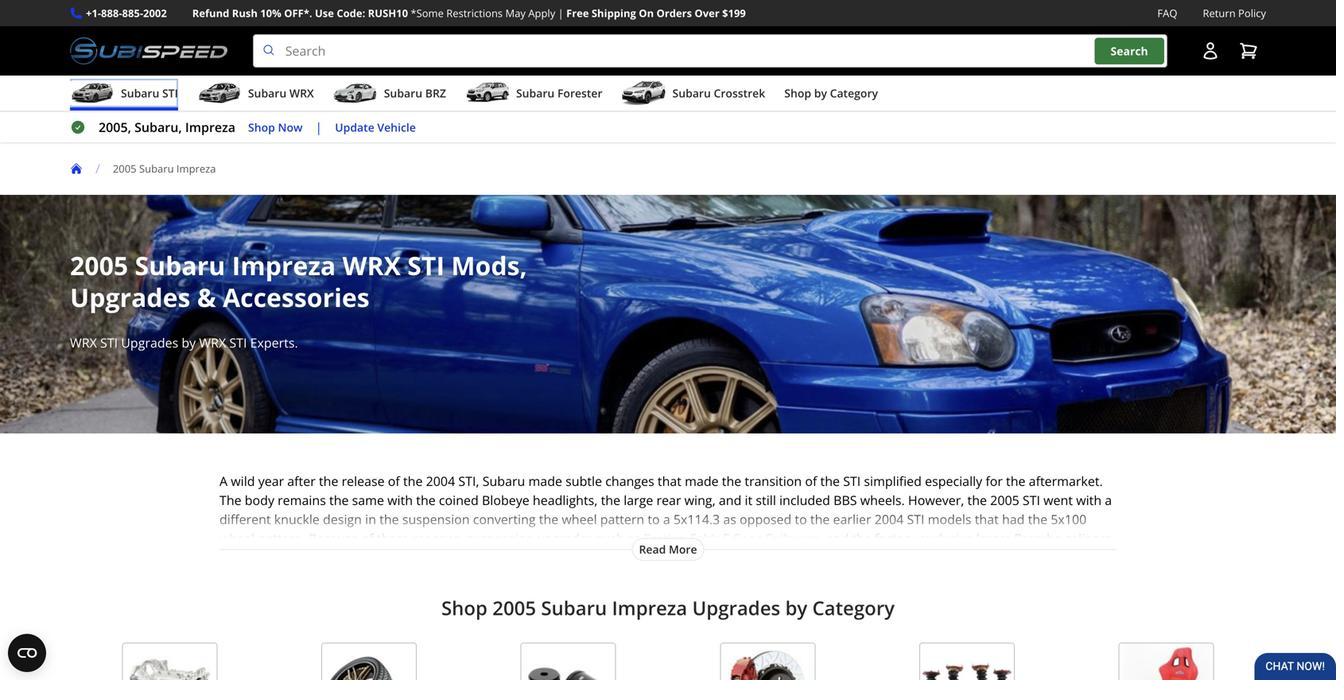 Task type: describe. For each thing, give the bounding box(es) containing it.
a
[[220, 473, 228, 490]]

now
[[278, 120, 303, 135]]

1 vertical spatial 2004
[[875, 511, 904, 528]]

subaru left forester
[[516, 86, 555, 101]]

2005 subaru impreza
[[113, 162, 216, 176]]

body
[[245, 492, 274, 509]]

/
[[95, 160, 100, 177]]

a subaru forester thumbnail image image
[[465, 81, 510, 105]]

&
[[197, 280, 216, 315]]

2005,
[[99, 119, 131, 136]]

the right in at the left bottom
[[380, 511, 399, 528]]

crosstrek
[[714, 86, 766, 101]]

shop for shop now
[[248, 120, 275, 135]]

subaru wrx
[[248, 86, 314, 101]]

headlights,
[[533, 492, 598, 509]]

these
[[377, 530, 410, 547]]

wrx inside 2005 subaru impreza wrx sti mods, upgrades & accessories
[[343, 248, 401, 283]]

the left transition
[[722, 473, 742, 490]]

1 fit from the left
[[270, 549, 282, 566]]

home image
[[70, 162, 83, 175]]

still
[[756, 492, 776, 509]]

885-
[[122, 6, 143, 20]]

exclusive
[[920, 530, 973, 547]]

subaru brz button
[[333, 79, 446, 111]]

1 with from the left
[[388, 492, 413, 509]]

1 vertical spatial suspension
[[467, 530, 534, 547]]

by inside dropdown button
[[815, 86, 827, 101]]

f-
[[723, 530, 734, 547]]

may
[[506, 6, 526, 20]]

coilovers
[[765, 530, 820, 547]]

0 vertical spatial that
[[658, 473, 682, 490]]

vehicle
[[377, 120, 416, 135]]

2 vertical spatial upgrades
[[693, 595, 781, 621]]

the down because on the left
[[304, 549, 323, 566]]

subaru inside 2005 subaru impreza wrx sti mods, upgrades & accessories
[[135, 248, 225, 283]]

search input field
[[253, 34, 1168, 68]]

same
[[352, 492, 384, 509]]

pattern
[[601, 511, 645, 528]]

design
[[323, 511, 362, 528]]

search button
[[1095, 38, 1165, 64]]

subaru sti button
[[70, 79, 178, 111]]

2004 inside ", and the factory exclusive larger brembo calipers that will fit on the 2005 sti, would not fit on the 2004 model because of the 5x100 knuckle design."
[[503, 549, 532, 566]]

off*.
[[284, 6, 312, 20]]

read more
[[639, 542, 697, 557]]

return
[[1203, 6, 1236, 20]]

5x114.3
[[674, 511, 720, 528]]

coined
[[439, 492, 479, 509]]

1 vertical spatial that
[[975, 511, 999, 528]]

free
[[567, 6, 589, 20]]

the right for on the bottom of the page
[[1007, 473, 1026, 490]]

after
[[287, 473, 316, 490]]

button image
[[1201, 41, 1221, 61]]

upgrades inside 2005 subaru impreza wrx sti mods, upgrades & accessories
[[70, 280, 191, 315]]

subaru forester button
[[465, 79, 603, 111]]

experts.
[[250, 334, 298, 351]]

spec
[[734, 530, 762, 547]]

of down in at the left bottom
[[362, 530, 374, 547]]

restrictions
[[447, 6, 503, 20]]

5x100 inside a wild year after the release of the 2004 sti, subaru made subtle changes that made the transition of the sti simplified especially for the aftermarket. the body remains the same with the coined blobeye  headlights, the large rear wing, and it still included bbs wheels. however, the 2005 sti went with a different knuckle design in the suspension converting the wheel pattern to a 5x114.3 as opposed to the earlier 2004 sti models that had the 5x100 wheel pattern. because of these reasons, suspension upgrades such as
[[1051, 511, 1087, 528]]

open widget image
[[8, 634, 46, 672]]

transition
[[745, 473, 802, 490]]

1 made from the left
[[529, 473, 562, 490]]

1 to from the left
[[648, 511, 660, 528]]

remains
[[278, 492, 326, 509]]

shop now link
[[248, 118, 303, 136]]

2005, subaru, impreza
[[99, 119, 236, 136]]

read
[[639, 542, 666, 557]]

return policy
[[1203, 6, 1267, 20]]

subaru brz
[[384, 86, 446, 101]]

return policy link
[[1203, 5, 1267, 22]]

the
[[220, 492, 242, 509]]

2 with from the left
[[1077, 492, 1102, 509]]

impreza for 2005, subaru, impreza
[[185, 119, 236, 136]]

sti, inside a wild year after the release of the 2004 sti, subaru made subtle changes that made the transition of the sti simplified especially for the aftermarket. the body remains the same with the coined blobeye  headlights, the large rear wing, and it still included bbs wheels. however, the 2005 sti went with a different knuckle design in the suspension converting the wheel pattern to a 5x114.3 as opposed to the earlier 2004 sti models that had the 5x100 wheel pattern. because of these reasons, suspension upgrades such as
[[459, 473, 479, 490]]

large
[[624, 492, 654, 509]]

+1-888-885-2002 link
[[86, 5, 167, 22]]

subispeed logo image
[[70, 34, 227, 68]]

apply
[[529, 6, 556, 20]]

upgrades
[[537, 530, 593, 547]]

however,
[[909, 492, 965, 509]]

search
[[1111, 43, 1149, 58]]

policy
[[1239, 6, 1267, 20]]

faction fab's f-spec coilovers link
[[644, 530, 820, 547]]

subaru down "subaru,"
[[139, 162, 174, 176]]

rush
[[232, 6, 258, 20]]

subaru wrx button
[[197, 79, 314, 111]]

the up pattern
[[601, 492, 621, 509]]

different
[[220, 511, 271, 528]]

faq link
[[1158, 5, 1178, 22]]

impreza for 2005 subaru impreza wrx sti mods, upgrades & accessories
[[232, 248, 336, 283]]

subaru up "subaru,"
[[121, 86, 159, 101]]

a subaru brz thumbnail image image
[[333, 81, 378, 105]]

that inside ", and the factory exclusive larger brembo calipers that will fit on the 2005 sti, would not fit on the 2004 model because of the 5x100 knuckle design."
[[220, 549, 244, 566]]

wrx sti upgrades by wrx sti experts.
[[70, 334, 301, 351]]

brz
[[425, 86, 446, 101]]

accessories
[[223, 280, 370, 315]]

+1-888-885-2002
[[86, 6, 167, 20]]

rush10
[[368, 6, 408, 20]]

the down for on the bottom of the page
[[968, 492, 987, 509]]

release
[[342, 473, 385, 490]]

shop by category button
[[785, 79, 878, 111]]

the down faction
[[644, 549, 664, 566]]

converting
[[473, 511, 536, 528]]

knuckle inside ", and the factory exclusive larger brembo calipers that will fit on the 2005 sti, would not fit on the 2004 model because of the 5x100 knuckle design."
[[706, 549, 751, 566]]

because
[[576, 549, 625, 566]]

,
[[820, 530, 823, 547]]

use
[[315, 6, 334, 20]]

year
[[258, 473, 284, 490]]

refund
[[192, 6, 229, 20]]

reasons,
[[413, 530, 463, 547]]

of up included
[[805, 473, 817, 490]]

went
[[1044, 492, 1073, 509]]

shipping
[[592, 6, 636, 20]]



Task type: locate. For each thing, give the bounding box(es) containing it.
1 horizontal spatial that
[[658, 473, 682, 490]]

model
[[535, 549, 573, 566]]

subaru up wrx sti upgrades by wrx sti experts.
[[135, 248, 225, 283]]

fit right will at left
[[270, 549, 282, 566]]

as down pattern
[[628, 530, 641, 547]]

0 horizontal spatial to
[[648, 511, 660, 528]]

shop down not
[[442, 595, 488, 621]]

on
[[285, 549, 300, 566], [461, 549, 477, 566]]

a up faction
[[663, 511, 671, 528]]

subaru crosstrek button
[[622, 79, 766, 111]]

a subaru wrx thumbnail image image
[[197, 81, 242, 105]]

a up the calipers
[[1105, 492, 1112, 509]]

0 vertical spatial by
[[815, 86, 827, 101]]

subaru up blobeye
[[483, 473, 525, 490]]

not
[[423, 549, 443, 566]]

wild
[[231, 473, 255, 490]]

shop for shop by category
[[785, 86, 812, 101]]

0 horizontal spatial as
[[628, 530, 641, 547]]

especially
[[925, 473, 983, 490]]

a wild year after the release of the 2004 sti, subaru made subtle changes that made the transition of the sti simplified especially for the aftermarket. the body remains the same with the coined blobeye  headlights, the large rear wing, and it still included bbs wheels. however, the 2005 sti went with a different knuckle design in the suspension converting the wheel pattern to a 5x114.3 as opposed to the earlier 2004 sti models that had the 5x100 wheel pattern. because of these reasons, suspension upgrades such as
[[220, 473, 1112, 547]]

orders
[[657, 6, 692, 20]]

1 horizontal spatial by
[[786, 595, 808, 621]]

the left coined
[[416, 492, 436, 509]]

wheels.
[[861, 492, 905, 509]]

0 vertical spatial as
[[724, 511, 737, 528]]

on right not
[[461, 549, 477, 566]]

forester
[[558, 86, 603, 101]]

subaru,
[[135, 119, 182, 136]]

because
[[309, 530, 358, 547]]

wing,
[[685, 492, 716, 509]]

faction fab's f-spec coilovers
[[644, 530, 820, 547]]

made up headlights, on the left bottom
[[529, 473, 562, 490]]

impreza down a subaru wrx thumbnail image
[[185, 119, 236, 136]]

made up wing,
[[685, 473, 719, 490]]

knuckle down f-
[[706, 549, 751, 566]]

1 horizontal spatial as
[[724, 511, 737, 528]]

sti
[[162, 86, 178, 101], [408, 248, 445, 283], [100, 334, 118, 351], [229, 334, 247, 351], [844, 473, 861, 490], [1023, 492, 1041, 509], [907, 511, 925, 528]]

| left free
[[558, 6, 564, 20]]

of right the because
[[629, 549, 641, 566]]

aftermarket and performance parts for your 2005 subaru impreza wrx sti parts image
[[0, 195, 1337, 434]]

0 horizontal spatial |
[[315, 119, 322, 136]]

2 horizontal spatial shop
[[785, 86, 812, 101]]

1 horizontal spatial shop
[[442, 595, 488, 621]]

to up faction
[[648, 511, 660, 528]]

0 horizontal spatial with
[[388, 492, 413, 509]]

with
[[388, 492, 413, 509], [1077, 492, 1102, 509]]

1 horizontal spatial fit
[[446, 549, 458, 566]]

pattern.
[[258, 530, 306, 547]]

on down pattern.
[[285, 549, 300, 566]]

brembo
[[1015, 530, 1063, 547]]

mods,
[[451, 248, 527, 283]]

and right ,
[[826, 530, 849, 547]]

0 vertical spatial category
[[830, 86, 878, 101]]

subaru down search input field
[[673, 86, 711, 101]]

a subaru crosstrek thumbnail image image
[[622, 81, 666, 105]]

wheel down headlights, on the left bottom
[[562, 511, 597, 528]]

888-
[[101, 6, 122, 20]]

suspension down converting
[[467, 530, 534, 547]]

fit right not
[[446, 549, 458, 566]]

0 vertical spatial shop
[[785, 86, 812, 101]]

1 vertical spatial category
[[813, 595, 895, 621]]

faction
[[644, 530, 687, 547]]

1 vertical spatial a
[[663, 511, 671, 528]]

2004 left model
[[503, 549, 532, 566]]

and left it
[[719, 492, 742, 509]]

1 horizontal spatial and
[[826, 530, 849, 547]]

1 vertical spatial |
[[315, 119, 322, 136]]

suspension up reasons, at bottom left
[[402, 511, 470, 528]]

included
[[780, 492, 831, 509]]

0 horizontal spatial by
[[182, 334, 196, 351]]

update vehicle
[[335, 120, 416, 135]]

0 vertical spatial a
[[1105, 492, 1112, 509]]

subaru left brz
[[384, 86, 423, 101]]

1 horizontal spatial on
[[461, 549, 477, 566]]

larger
[[977, 530, 1011, 547]]

1 vertical spatial by
[[182, 334, 196, 351]]

1 vertical spatial sti,
[[359, 549, 380, 566]]

the up brembo
[[1028, 511, 1048, 528]]

1 vertical spatial and
[[826, 530, 849, 547]]

impreza inside 2005 subaru impreza wrx sti mods, upgrades & accessories
[[232, 248, 336, 283]]

1 horizontal spatial knuckle
[[706, 549, 751, 566]]

shop for shop 2005 subaru impreza upgrades by category
[[442, 595, 488, 621]]

wrx inside dropdown button
[[289, 86, 314, 101]]

2 horizontal spatial that
[[975, 511, 999, 528]]

in
[[365, 511, 376, 528]]

that up rear
[[658, 473, 682, 490]]

2004 up coined
[[426, 473, 455, 490]]

5x100
[[1051, 511, 1087, 528], [667, 549, 703, 566]]

0 horizontal spatial 2004
[[426, 473, 455, 490]]

and inside a wild year after the release of the 2004 sti, subaru made subtle changes that made the transition of the sti simplified especially for the aftermarket. the body remains the same with the coined blobeye  headlights, the large rear wing, and it still included bbs wheels. however, the 2005 sti went with a different knuckle design in the suspension converting the wheel pattern to a 5x114.3 as opposed to the earlier 2004 sti models that had the 5x100 wheel pattern. because of these reasons, suspension upgrades such as
[[719, 492, 742, 509]]

0 vertical spatial 5x100
[[1051, 511, 1087, 528]]

of inside ", and the factory exclusive larger brembo calipers that will fit on the 2005 sti, would not fit on the 2004 model because of the 5x100 knuckle design."
[[629, 549, 641, 566]]

0 vertical spatial and
[[719, 492, 742, 509]]

2005 subaru impreza wrx sti mods, upgrades & accessories
[[70, 248, 527, 315]]

subaru
[[121, 86, 159, 101], [248, 86, 287, 101], [384, 86, 423, 101], [516, 86, 555, 101], [673, 86, 711, 101], [139, 162, 174, 176], [135, 248, 225, 283], [483, 473, 525, 490], [541, 595, 607, 621]]

with down aftermarket.
[[1077, 492, 1102, 509]]

shop 2005 subaru impreza upgrades by category
[[442, 595, 895, 621]]

update vehicle button
[[335, 118, 416, 136]]

models
[[928, 511, 972, 528]]

impreza up experts.
[[232, 248, 336, 283]]

2005
[[113, 162, 137, 176], [70, 248, 128, 283], [991, 492, 1020, 509], [327, 549, 356, 566], [493, 595, 536, 621]]

rear
[[657, 492, 681, 509]]

that up larger
[[975, 511, 999, 528]]

0 vertical spatial suspension
[[402, 511, 470, 528]]

2 fit from the left
[[446, 549, 458, 566]]

1 horizontal spatial made
[[685, 473, 719, 490]]

0 horizontal spatial wheel
[[220, 530, 255, 547]]

subaru down model
[[541, 595, 607, 621]]

1 vertical spatial as
[[628, 530, 641, 547]]

subaru crosstrek
[[673, 86, 766, 101]]

bbs
[[834, 492, 857, 509]]

impreza
[[185, 119, 236, 136], [177, 162, 216, 176], [232, 248, 336, 283], [612, 595, 688, 621]]

sti, down these
[[359, 549, 380, 566]]

0 horizontal spatial shop
[[248, 120, 275, 135]]

0 vertical spatial upgrades
[[70, 280, 191, 315]]

wheel down different
[[220, 530, 255, 547]]

impreza for 2005 subaru impreza
[[177, 162, 216, 176]]

impreza down 2005, subaru, impreza at left
[[177, 162, 216, 176]]

aftermarket.
[[1029, 473, 1103, 490]]

sti, up coined
[[459, 473, 479, 490]]

$199
[[723, 6, 746, 20]]

that
[[658, 473, 682, 490], [975, 511, 999, 528], [220, 549, 244, 566]]

suspension
[[402, 511, 470, 528], [467, 530, 534, 547]]

shop left now
[[248, 120, 275, 135]]

0 horizontal spatial a
[[663, 511, 671, 528]]

the right after
[[319, 473, 338, 490]]

2005 inside 2005 subaru impreza wrx sti mods, upgrades & accessories
[[70, 248, 128, 283]]

2004
[[426, 473, 455, 490], [875, 511, 904, 528], [503, 549, 532, 566]]

2 vertical spatial by
[[786, 595, 808, 621]]

subaru sti
[[121, 86, 178, 101]]

category inside dropdown button
[[830, 86, 878, 101]]

shop now
[[248, 120, 303, 135]]

wheel
[[562, 511, 597, 528], [220, 530, 255, 547]]

0 horizontal spatial knuckle
[[274, 511, 320, 528]]

2 horizontal spatial 2004
[[875, 511, 904, 528]]

that left will at left
[[220, 549, 244, 566]]

1 horizontal spatial 2004
[[503, 549, 532, 566]]

the up upgrades
[[539, 511, 559, 528]]

knuckle down remains
[[274, 511, 320, 528]]

0 horizontal spatial made
[[529, 473, 562, 490]]

0 vertical spatial 2004
[[426, 473, 455, 490]]

, and the factory exclusive larger brembo calipers that will fit on the 2005 sti, would not fit on the 2004 model because of the 5x100 knuckle design.
[[220, 530, 1112, 566]]

5x100 inside ", and the factory exclusive larger brembo calipers that will fit on the 2005 sti, would not fit on the 2004 model because of the 5x100 knuckle design."
[[667, 549, 703, 566]]

it
[[745, 492, 753, 509]]

shop right the crosstrek on the right top of page
[[785, 86, 812, 101]]

1 vertical spatial wheel
[[220, 530, 255, 547]]

wrx
[[289, 86, 314, 101], [343, 248, 401, 283], [70, 334, 97, 351], [199, 334, 226, 351]]

subaru inside a wild year after the release of the 2004 sti, subaru made subtle changes that made the transition of the sti simplified especially for the aftermarket. the body remains the same with the coined blobeye  headlights, the large rear wing, and it still included bbs wheels. however, the 2005 sti went with a different knuckle design in the suspension converting the wheel pattern to a 5x114.3 as opposed to the earlier 2004 sti models that had the 5x100 wheel pattern. because of these reasons, suspension upgrades such as
[[483, 473, 525, 490]]

1 on from the left
[[285, 549, 300, 566]]

knuckle
[[274, 511, 320, 528], [706, 549, 751, 566]]

shop by category
[[785, 86, 878, 101]]

|
[[558, 6, 564, 20], [315, 119, 322, 136]]

2 to from the left
[[795, 511, 807, 528]]

0 vertical spatial |
[[558, 6, 564, 20]]

1 vertical spatial 5x100
[[667, 549, 703, 566]]

1 vertical spatial shop
[[248, 120, 275, 135]]

| right now
[[315, 119, 322, 136]]

design.
[[755, 549, 797, 566]]

to
[[648, 511, 660, 528], [795, 511, 807, 528]]

opposed
[[740, 511, 792, 528]]

*some
[[411, 6, 444, 20]]

2 made from the left
[[685, 473, 719, 490]]

had
[[1002, 511, 1025, 528]]

0 horizontal spatial fit
[[270, 549, 282, 566]]

subaru forester
[[516, 86, 603, 101]]

1 horizontal spatial sti,
[[459, 473, 479, 490]]

0 vertical spatial knuckle
[[274, 511, 320, 528]]

2 vertical spatial shop
[[442, 595, 488, 621]]

0 horizontal spatial and
[[719, 492, 742, 509]]

the down converting
[[480, 549, 500, 566]]

1 horizontal spatial wheel
[[562, 511, 597, 528]]

2004 up factory
[[875, 511, 904, 528]]

more
[[669, 542, 697, 557]]

2 horizontal spatial by
[[815, 86, 827, 101]]

5x100 down faction
[[667, 549, 703, 566]]

1 horizontal spatial a
[[1105, 492, 1112, 509]]

category
[[830, 86, 878, 101], [813, 595, 895, 621]]

sti inside 2005 subaru impreza wrx sti mods, upgrades & accessories
[[408, 248, 445, 283]]

of
[[388, 473, 400, 490], [805, 473, 817, 490], [362, 530, 374, 547], [629, 549, 641, 566]]

fab's
[[690, 530, 720, 547]]

1 horizontal spatial 5x100
[[1051, 511, 1087, 528]]

sti, inside ", and the factory exclusive larger brembo calipers that will fit on the 2005 sti, would not fit on the 2004 model because of the 5x100 knuckle design."
[[359, 549, 380, 566]]

2005 subaru impreza link
[[113, 162, 229, 176]]

2002
[[143, 6, 167, 20]]

2005 inside a wild year after the release of the 2004 sti, subaru made subtle changes that made the transition of the sti simplified especially for the aftermarket. the body remains the same with the coined blobeye  headlights, the large rear wing, and it still included bbs wheels. however, the 2005 sti went with a different knuckle design in the suspension converting the wheel pattern to a 5x114.3 as opposed to the earlier 2004 sti models that had the 5x100 wheel pattern. because of these reasons, suspension upgrades such as
[[991, 492, 1020, 509]]

2 on from the left
[[461, 549, 477, 566]]

sti inside dropdown button
[[162, 86, 178, 101]]

as up f-
[[724, 511, 737, 528]]

shop inside dropdown button
[[785, 86, 812, 101]]

a subaru sti thumbnail image image
[[70, 81, 115, 105]]

2005 inside ", and the factory exclusive larger brembo calipers that will fit on the 2005 sti, would not fit on the 2004 model because of the 5x100 knuckle design."
[[327, 549, 356, 566]]

knuckle inside a wild year after the release of the 2004 sti, subaru made subtle changes that made the transition of the sti simplified especially for the aftermarket. the body remains the same with the coined blobeye  headlights, the large rear wing, and it still included bbs wheels. however, the 2005 sti went with a different knuckle design in the suspension converting the wheel pattern to a 5x114.3 as opposed to the earlier 2004 sti models that had the 5x100 wheel pattern. because of these reasons, suspension upgrades such as
[[274, 511, 320, 528]]

faq
[[1158, 6, 1178, 20]]

and inside ", and the factory exclusive larger brembo calipers that will fit on the 2005 sti, would not fit on the 2004 model because of the 5x100 knuckle design."
[[826, 530, 849, 547]]

sti,
[[459, 473, 479, 490], [359, 549, 380, 566]]

the up bbs
[[821, 473, 840, 490]]

the down earlier at the bottom of the page
[[852, 530, 872, 547]]

2 vertical spatial 2004
[[503, 549, 532, 566]]

of right release at the bottom left of the page
[[388, 473, 400, 490]]

1 vertical spatial upgrades
[[121, 334, 178, 351]]

0 horizontal spatial on
[[285, 549, 300, 566]]

0 horizontal spatial that
[[220, 549, 244, 566]]

with right same
[[388, 492, 413, 509]]

subaru up shop now
[[248, 86, 287, 101]]

0 vertical spatial wheel
[[562, 511, 597, 528]]

the right release at the bottom left of the page
[[403, 473, 423, 490]]

would
[[383, 549, 419, 566]]

0 vertical spatial sti,
[[459, 473, 479, 490]]

the up ,
[[811, 511, 830, 528]]

1 horizontal spatial with
[[1077, 492, 1102, 509]]

5x100 down the "went"
[[1051, 511, 1087, 528]]

for
[[986, 473, 1003, 490]]

code:
[[337, 6, 365, 20]]

the up design
[[329, 492, 349, 509]]

on
[[639, 6, 654, 20]]

2 vertical spatial that
[[220, 549, 244, 566]]

0 horizontal spatial 5x100
[[667, 549, 703, 566]]

0 horizontal spatial sti,
[[359, 549, 380, 566]]

1 horizontal spatial |
[[558, 6, 564, 20]]

impreza down read
[[612, 595, 688, 621]]

to down included
[[795, 511, 807, 528]]

earlier
[[833, 511, 872, 528]]

1 horizontal spatial to
[[795, 511, 807, 528]]

1 vertical spatial knuckle
[[706, 549, 751, 566]]



Task type: vqa. For each thing, say whether or not it's contained in the screenshot.
Coilovers
yes



